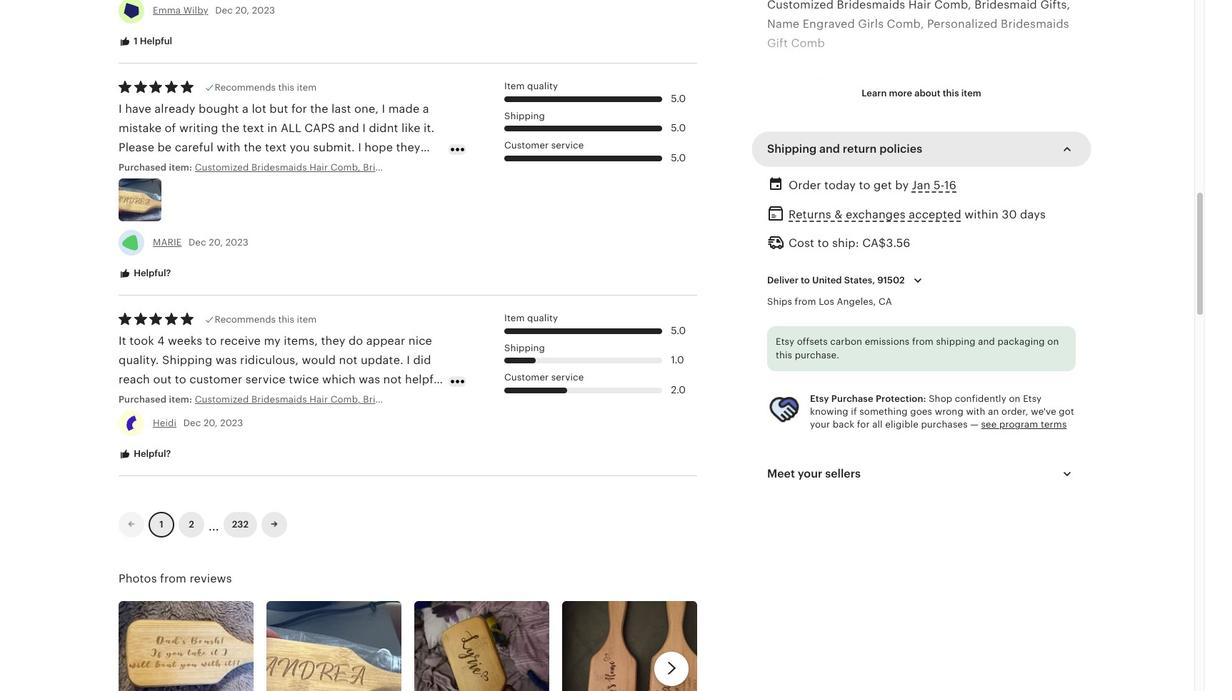 Task type: locate. For each thing, give the bounding box(es) containing it.
1 purchased from the top
[[119, 162, 167, 173]]

1 horizontal spatial if
[[1027, 347, 1034, 361]]

have inside ❤ customized ❤ we provide one-to-one customization service, if you have your own design, please send us to make customization please be sure to check the correctness of the personalized information and address before placing an order, we will make it according to your input~
[[767, 367, 794, 380]]

quality
[[527, 81, 558, 91], [908, 114, 945, 128], [984, 211, 1022, 225], [527, 313, 558, 324]]

engraving up laser
[[937, 231, 993, 244]]

they down like
[[396, 141, 421, 154]]

item: for pic
[[169, 162, 192, 173]]

4
[[157, 334, 165, 348]]

purchased up "had"
[[119, 394, 167, 405]]

heidi dec 20, 2023
[[153, 418, 243, 429]]

1 helpful? button from the top
[[108, 261, 182, 287]]

2 item: from the top
[[169, 394, 192, 405]]

wedding up dad
[[965, 134, 1013, 147]]

1 vertical spatial we
[[820, 444, 836, 458]]

unique
[[767, 134, 806, 147]]

to-
[[858, 347, 874, 361]]

customized up name
[[767, 0, 834, 11]]

dec for heidi
[[183, 418, 201, 429]]

2 helpful? button from the top
[[108, 442, 182, 468]]

20, right marie link
[[209, 237, 223, 248]]

the up program
[[1007, 406, 1025, 419]]

beautiful.
[[767, 250, 820, 264]]

1 item quality from the top
[[504, 81, 558, 91]]

2 customer from the top
[[504, 372, 549, 383]]

item
[[297, 82, 317, 93], [962, 88, 982, 98], [297, 314, 317, 325]]

dec down done
[[183, 418, 201, 429]]

have inside high quality - made from 100% high quality material, its durable & luxury, color and engraving is very beautiful. we have high-level laser engraving process, you provide customized information, we will make a perfect deeply engraved product for you
[[844, 250, 870, 264]]

purchased item: down the out
[[119, 394, 195, 405]]

❤ detail ❤
[[767, 75, 827, 89]]

1 horizontal spatial in
[[267, 121, 278, 135]]

customer service for it took 4 weeks to receive my items, they do appear nice quality. shipping was ridiculous, would not update. i did reach out to customer service twice which was not helpful as all they done was screenshot the shipping updates that i had the same access too.
[[504, 372, 584, 383]]

bridesmaids up girls
[[837, 0, 905, 11]]

0 horizontal spatial it
[[386, 160, 394, 174]]

item for i have already bought a lot but for the last one, i made a mistake of writing the text in all caps and i didnt like it. please be careful with the text you submit.  i hope they sent me sample in pic so i could have seen how it looked first.
[[504, 81, 525, 91]]

0 horizontal spatial we
[[767, 347, 785, 361]]

1 vertical spatial recommends this item
[[215, 314, 317, 325]]

recommends up receive
[[215, 314, 276, 325]]

0 vertical spatial text
[[243, 121, 264, 135]]

0 vertical spatial customized
[[767, 0, 834, 11]]

1 inside button
[[134, 36, 138, 47]]

took
[[129, 334, 154, 348]]

1 vertical spatial 1
[[160, 519, 163, 530]]

1 horizontal spatial of
[[857, 134, 869, 147]]

not down do
[[339, 353, 358, 367]]

shipping down which
[[320, 392, 368, 406]]

1 vertical spatial text
[[265, 141, 287, 154]]

recommends this item up lot
[[215, 82, 317, 93]]

make inside the great gift - these high quality comb will make unique and one of a kind gifts for a wedding , anniversary , wedding favors , gift for dad , groomsmen or any occasion that needs personal touch.
[[1006, 114, 1035, 128]]

2 item from the top
[[504, 313, 525, 324]]

recommends this item for my
[[215, 314, 317, 325]]

we up meet your sellers
[[820, 444, 836, 458]]

0 horizontal spatial 1
[[134, 36, 138, 47]]

1 vertical spatial with
[[966, 407, 986, 417]]

0 horizontal spatial of
[[165, 121, 176, 135]]

1 left 2
[[160, 519, 163, 530]]

they
[[396, 141, 421, 154], [321, 334, 345, 348], [150, 392, 174, 406]]

1 vertical spatial will
[[995, 270, 1014, 283]]

wilby
[[183, 5, 208, 16]]

for right back at the bottom right
[[857, 420, 870, 430]]

a left kind
[[872, 134, 878, 147]]

high
[[767, 211, 797, 225]]

1 vertical spatial item
[[504, 313, 525, 324]]

items,
[[284, 334, 318, 348]]

, left gift
[[930, 153, 934, 167]]

0 vertical spatial if
[[1027, 347, 1034, 361]]

text
[[243, 121, 264, 135], [265, 141, 287, 154]]

- inside the great gift - these high quality comb will make unique and one of a kind gifts for a wedding , anniversary , wedding favors , gift for dad , groomsmen or any occasion that needs personal touch.
[[836, 114, 840, 128]]

from inside etsy offsets carbon emissions from shipping and packaging on this purchase.
[[912, 336, 934, 347]]

1 item: from the top
[[169, 162, 192, 173]]

0 vertical spatial one
[[833, 134, 854, 147]]

0 vertical spatial comb,
[[934, 0, 972, 11]]

3.56
[[886, 237, 911, 250]]

5.0
[[671, 93, 686, 104], [671, 122, 686, 134], [671, 152, 686, 164], [671, 325, 686, 336]]

1 horizontal spatial comb,
[[934, 0, 972, 11]]

0 horizontal spatial one
[[833, 134, 854, 147]]

we
[[976, 270, 992, 283], [820, 444, 836, 458]]

dec right marie link
[[189, 237, 206, 248]]

0 vertical spatial customization
[[898, 347, 977, 361]]

address
[[934, 425, 978, 439]]

have down the luxury,
[[844, 250, 870, 264]]

caps
[[305, 121, 335, 135]]

with inside i have already bought a lot but for the last one, i made a mistake of writing the text in all caps and i didnt like it. please be careful with the text you submit.  i hope they sent me sample in pic so i could have seen how it looked first.
[[217, 141, 241, 154]]

0 vertical spatial 1
[[134, 36, 138, 47]]

etsy inside etsy offsets carbon emissions from shipping and packaging on this purchase.
[[776, 336, 795, 347]]

0 vertical spatial item
[[504, 81, 525, 91]]

helpful? down heidi link at bottom left
[[131, 449, 171, 460]]

0 vertical spatial all
[[134, 392, 147, 406]]

1 vertical spatial purchased item:
[[119, 394, 195, 405]]

purchases
[[921, 420, 968, 430]]

see
[[981, 420, 997, 430]]

be up the personalized
[[806, 406, 820, 419]]

engraved
[[852, 289, 904, 303]]

0 vertical spatial an
[[988, 407, 999, 417]]

1 vertical spatial be
[[806, 406, 820, 419]]

the down twice
[[298, 392, 316, 406]]

today
[[825, 179, 856, 192]]

durable
[[784, 231, 826, 244]]

we inside high quality - made from 100% high quality material, its durable & luxury, color and engraving is very beautiful. we have high-level laser engraving process, you provide customized information, we will make a perfect deeply engraved product for you
[[824, 250, 841, 264]]

about
[[915, 88, 941, 98]]

customized inside the customized bridesmaids hair comb, bridesmaid gifts, name engraved girls comb, personalized bridesmaids gift comb
[[767, 0, 834, 11]]

1 vertical spatial high
[[956, 211, 981, 225]]

- for made
[[852, 211, 856, 225]]

item: up same
[[169, 394, 192, 405]]

bridesmaids down gifts,
[[1001, 17, 1070, 31]]

will right comb
[[984, 114, 1003, 128]]

wedding up the order today to get by jan 5-16
[[841, 153, 890, 167]]

be up me
[[158, 141, 172, 154]]

0 vertical spatial recommends
[[215, 82, 276, 93]]

deeply
[[811, 289, 849, 303]]

1 vertical spatial an
[[767, 444, 781, 458]]

order today to get by jan 5-16
[[789, 179, 957, 192]]

occasion
[[805, 173, 855, 186]]

this
[[278, 82, 294, 93], [943, 88, 959, 98], [278, 314, 294, 325], [776, 350, 792, 361]]

the up eligible
[[902, 406, 920, 419]]

it right how at top left
[[386, 160, 394, 174]]

to inside deliver to united states, 91502 dropdown button
[[801, 275, 810, 286]]

something
[[860, 407, 908, 417]]

0 vertical spatial high
[[880, 114, 904, 128]]

for right 'but'
[[291, 102, 307, 115]]

we left purchase.
[[767, 347, 785, 361]]

2 customer service from the top
[[504, 372, 584, 383]]

0 vertical spatial on
[[1048, 336, 1059, 347]]

we right "information," in the top of the page
[[976, 270, 992, 283]]

to right the out
[[175, 373, 186, 386]]

it inside i have already bought a lot but for the last one, i made a mistake of writing the text in all caps and i didnt like it. please be careful with the text you submit.  i hope they sent me sample in pic so i could have seen how it looked first.
[[386, 160, 394, 174]]

high quality - made from 100% high quality material, its durable & luxury, color and engraving is very beautiful. we have high-level laser engraving process, you provide customized information, we will make a perfect deeply engraved product for you
[[767, 211, 1074, 303]]

which
[[322, 373, 356, 386]]

purchased item:
[[119, 162, 195, 173], [119, 394, 195, 405]]

and inside i have already bought a lot but for the last one, i made a mistake of writing the text in all caps and i didnt like it. please be careful with the text you submit.  i hope they sent me sample in pic so i could have seen how it looked first.
[[338, 121, 359, 135]]

0 horizontal spatial with
[[217, 141, 241, 154]]

1 horizontal spatial bridesmaids
[[1001, 17, 1070, 31]]

of inside the great gift - these high quality comb will make unique and one of a kind gifts for a wedding , anniversary , wedding favors , gift for dad , groomsmen or any occasion that needs personal touch.
[[857, 134, 869, 147]]

0 horizontal spatial please
[[119, 141, 154, 154]]

we've
[[1031, 407, 1057, 417]]

0 horizontal spatial high
[[880, 114, 904, 128]]

1 vertical spatial shipping
[[320, 392, 368, 406]]

was up access
[[209, 392, 230, 406]]

comb, down hair
[[887, 17, 924, 31]]

0 horizontal spatial order,
[[784, 444, 817, 458]]

and inside the great gift - these high quality comb will make unique and one of a kind gifts for a wedding , anniversary , wedding favors , gift for dad , groomsmen or any occasion that needs personal touch.
[[809, 134, 830, 147]]

1 vertical spatial 20,
[[209, 237, 223, 248]]

0 vertical spatial recommends this item
[[215, 82, 317, 93]]

sent
[[119, 160, 142, 174]]

shipping inside dropdown button
[[767, 142, 817, 156]]

1 horizontal spatial an
[[988, 407, 999, 417]]

item up items,
[[297, 314, 317, 325]]

service inside 'it took 4 weeks to receive my items, they do appear nice quality. shipping was ridiculous, would not update. i did reach out to customer service twice which was not helpful as all they done was screenshot the shipping updates that i had the same access too.'
[[246, 373, 286, 386]]

dec right wilby
[[215, 5, 233, 16]]

please inside ❤ customized ❤ we provide one-to-one customization service, if you have your own design, please send us to make customization please be sure to check the correctness of the personalized information and address before placing an order, we will make it according to your input~
[[767, 406, 803, 419]]

recommends for receive
[[215, 314, 276, 325]]

helpful?
[[131, 268, 171, 279], [131, 449, 171, 460]]

in left pic
[[209, 160, 220, 174]]

placing
[[1020, 425, 1062, 439]]

1 vertical spatial not
[[383, 373, 402, 386]]

a left lot
[[242, 102, 249, 115]]

that inside the great gift - these high quality comb will make unique and one of a kind gifts for a wedding , anniversary , wedding favors , gift for dad , groomsmen or any occasion that needs personal touch.
[[858, 173, 881, 186]]

on right packaging
[[1048, 336, 1059, 347]]

1 horizontal spatial order,
[[1002, 407, 1029, 417]]

helpful? button down heidi link at bottom left
[[108, 442, 182, 468]]

1 vertical spatial one
[[874, 347, 895, 361]]

be inside i have already bought a lot but for the last one, i made a mistake of writing the text in all caps and i didnt like it. please be careful with the text you submit.  i hope they sent me sample in pic so i could have seen how it looked first.
[[158, 141, 172, 154]]

great gift - these high quality comb will make unique and one of a kind gifts for a wedding , anniversary , wedding favors , gift for dad , groomsmen or any occasion that needs personal touch.
[[767, 114, 1076, 186]]

will inside ❤ customized ❤ we provide one-to-one customization service, if you have your own design, please send us to make customization please be sure to check the correctness of the personalized information and address before placing an order, we will make it according to your input~
[[839, 444, 858, 458]]

1 5.0 from the top
[[671, 93, 686, 104]]

20, right wilby
[[235, 5, 250, 16]]

2 horizontal spatial of
[[992, 406, 1004, 419]]

1 helpful
[[131, 36, 172, 47]]

1 vertical spatial purchased
[[119, 394, 167, 405]]

returns
[[789, 208, 832, 222]]

1 horizontal spatial be
[[806, 406, 820, 419]]

customized inside ❤ customized ❤ we provide one-to-one customization service, if you have your own design, please send us to make customization please be sure to check the correctness of the personalized information and address before placing an order, we will make it according to your input~
[[781, 328, 848, 341]]

2 purchased from the top
[[119, 394, 167, 405]]

1 customer from the top
[[504, 140, 549, 151]]

with inside shop confidently on etsy knowing if something goes wrong with an order, we've got your back for all eligible purchases —
[[966, 407, 986, 417]]

2 recommends this item from the top
[[215, 314, 317, 325]]

1 vertical spatial that
[[420, 392, 442, 406]]

according
[[905, 444, 961, 458]]

1 horizontal spatial high
[[956, 211, 981, 225]]

me
[[146, 160, 163, 174]]

1 recommends from the top
[[215, 82, 276, 93]]

& down quality
[[830, 231, 838, 244]]

your down knowing
[[810, 420, 830, 430]]

seen
[[330, 160, 356, 174]]

0 vertical spatial they
[[396, 141, 421, 154]]

not up updates
[[383, 373, 402, 386]]

customization up send
[[898, 347, 977, 361]]

offsets
[[797, 336, 828, 347]]

2 vertical spatial 20,
[[204, 418, 218, 429]]

etsy up we've
[[1023, 394, 1042, 404]]

2023 for heidi dec 20, 2023
[[220, 418, 243, 429]]

would
[[302, 353, 336, 367]]

meet
[[767, 468, 795, 481]]

this up 'but'
[[278, 82, 294, 93]]

shipping inside etsy offsets carbon emissions from shipping and packaging on this purchase.
[[936, 336, 976, 347]]

if down packaging
[[1027, 347, 1034, 361]]

0 vertical spatial customer service
[[504, 140, 584, 151]]

0 vertical spatial -
[[836, 114, 840, 128]]

&
[[835, 208, 843, 222], [830, 231, 838, 244]]

order, down the personalized
[[784, 444, 817, 458]]

an up see
[[988, 407, 999, 417]]

etsy left offsets
[[776, 336, 795, 347]]

1 vertical spatial please
[[767, 406, 803, 419]]

2 purchased item: from the top
[[119, 394, 195, 405]]

1 helpful button
[[108, 29, 183, 55]]

20,
[[235, 5, 250, 16], [209, 237, 223, 248], [204, 418, 218, 429]]

engraving down 'is'
[[961, 250, 1017, 264]]

quality inside high quality - made from 100% high quality material, its durable & luxury, color and engraving is very beautiful. we have high-level laser engraving process, you provide customized information, we will make a perfect deeply engraved product for you
[[984, 211, 1022, 225]]

3 5.0 from the top
[[671, 152, 686, 164]]

item for it took 4 weeks to receive my items, they do appear nice quality. shipping was ridiculous, would not update. i did reach out to customer service twice which was not helpful as all they done was screenshot the shipping updates that i had the same access too.
[[504, 313, 525, 324]]

please down mistake at top
[[119, 141, 154, 154]]

did
[[413, 353, 431, 367]]

be inside ❤ customized ❤ we provide one-to-one customization service, if you have your own design, please send us to make customization please be sure to check the correctness of the personalized information and address before placing an order, we will make it according to your input~
[[806, 406, 820, 419]]

1 horizontal spatial on
[[1048, 336, 1059, 347]]

1 horizontal spatial shipping
[[936, 336, 976, 347]]

make up the groomsmen
[[1006, 114, 1035, 128]]

232
[[232, 519, 249, 530]]

2 horizontal spatial they
[[396, 141, 421, 154]]

1 helpful? from the top
[[131, 268, 171, 279]]

dec for marie
[[189, 237, 206, 248]]

1 purchased item: from the top
[[119, 162, 195, 173]]

order, up program
[[1002, 407, 1029, 417]]

marie added a photo of their purchase image
[[119, 179, 161, 222]]

0 vertical spatial shipping
[[936, 336, 976, 347]]

1 horizontal spatial all
[[872, 420, 883, 430]]

all inside shop confidently on etsy knowing if something goes wrong with an order, we've got your back for all eligible purchases —
[[872, 420, 883, 430]]

shipping inside 'it took 4 weeks to receive my items, they do appear nice quality. shipping was ridiculous, would not update. i did reach out to customer service twice which was not helpful as all they done was screenshot the shipping updates that i had the same access too.'
[[162, 353, 212, 367]]

recommends for lot
[[215, 82, 276, 93]]

0 vertical spatial purchased
[[119, 162, 167, 173]]

please
[[896, 367, 932, 380]]

2 recommends from the top
[[215, 314, 276, 325]]

provide up deeply
[[791, 270, 833, 283]]

sellers
[[825, 468, 861, 481]]

customer
[[189, 373, 242, 386]]

0 vertical spatial helpful? button
[[108, 261, 182, 287]]

1 customer service from the top
[[504, 140, 584, 151]]

shipping
[[504, 110, 545, 121], [767, 142, 817, 156], [504, 343, 545, 353], [162, 353, 212, 367]]

1 vertical spatial helpful?
[[131, 449, 171, 460]]

0 horizontal spatial bridesmaids
[[837, 0, 905, 11]]

0 vertical spatial with
[[217, 141, 241, 154]]

0 vertical spatial helpful?
[[131, 268, 171, 279]]

knowing
[[810, 407, 849, 417]]

2 5.0 from the top
[[671, 122, 686, 134]]

1 vertical spatial engraving
[[961, 250, 1017, 264]]

1 for 1
[[160, 519, 163, 530]]

item up caps
[[297, 82, 317, 93]]

customized
[[836, 270, 901, 283]]

your inside shop confidently on etsy knowing if something goes wrong with an order, we've got your back for all eligible purchases —
[[810, 420, 830, 430]]

shipping up send
[[936, 336, 976, 347]]

1 vertical spatial recommends
[[215, 314, 276, 325]]

deliver to united states, 91502
[[767, 275, 905, 286]]

was down update.
[[359, 373, 380, 386]]

days
[[1020, 208, 1046, 222]]

1 item from the top
[[504, 81, 525, 91]]

0 vertical spatial we
[[976, 270, 992, 283]]

0 horizontal spatial etsy
[[776, 336, 795, 347]]

exchanges
[[846, 208, 906, 222]]

high right 100%
[[956, 211, 981, 225]]

gift
[[937, 153, 956, 167]]

0 horizontal spatial on
[[1009, 394, 1021, 404]]

2023 left too.
[[220, 418, 243, 429]]

item up comb
[[962, 88, 982, 98]]

the
[[310, 102, 328, 115], [221, 121, 240, 135], [244, 141, 262, 154], [298, 392, 316, 406], [902, 406, 920, 419], [1007, 406, 1025, 419], [149, 412, 167, 425]]

recommends this item for but
[[215, 82, 317, 93]]

helpful? button down marie
[[108, 261, 182, 287]]

this left purchase.
[[776, 350, 792, 361]]

policies
[[880, 142, 922, 156]]

1 vertical spatial customer service
[[504, 372, 584, 383]]

marie
[[153, 237, 182, 248]]

provide down offsets
[[788, 347, 830, 361]]

and inside etsy offsets carbon emissions from shipping and packaging on this purchase.
[[978, 336, 995, 347]]

engraving
[[937, 231, 993, 244], [961, 250, 1017, 264]]

2 horizontal spatial etsy
[[1023, 394, 1042, 404]]

1 vertical spatial dec
[[189, 237, 206, 248]]

with up —
[[966, 407, 986, 417]]

item: for had
[[169, 394, 192, 405]]

- up the luxury,
[[852, 211, 856, 225]]

2 vertical spatial was
[[209, 392, 230, 406]]

with up pic
[[217, 141, 241, 154]]

was up customer
[[216, 353, 237, 367]]

0 vertical spatial it
[[386, 160, 394, 174]]

states,
[[844, 275, 875, 286]]

etsy inside shop confidently on etsy knowing if something goes wrong with an order, we've got your back for all eligible purchases —
[[1023, 394, 1042, 404]]

item inside dropdown button
[[962, 88, 982, 98]]

this inside dropdown button
[[943, 88, 959, 98]]

one inside ❤ customized ❤ we provide one-to-one customization service, if you have your own design, please send us to make customization please be sure to check the correctness of the personalized information and address before placing an order, we will make it according to your input~
[[874, 347, 895, 361]]

91502
[[878, 275, 905, 286]]

1 horizontal spatial it
[[894, 444, 902, 458]]

1 vertical spatial customer
[[504, 372, 549, 383]]

all inside 'it took 4 weeks to receive my items, they do appear nice quality. shipping was ridiculous, would not update. i did reach out to customer service twice which was not helpful as all they done was screenshot the shipping updates that i had the same access too.'
[[134, 392, 147, 406]]

-
[[836, 114, 840, 128], [852, 211, 856, 225]]

purchased item: up "first."
[[119, 162, 195, 173]]

0 vertical spatial item:
[[169, 162, 192, 173]]

an inside shop confidently on etsy knowing if something goes wrong with an order, we've got your back for all eligible purchases —
[[988, 407, 999, 417]]

20, for heidi dec 20, 2023
[[204, 418, 218, 429]]

0 vertical spatial customer
[[504, 140, 549, 151]]

customer for i have already bought a lot but for the last one, i made a mistake of writing the text in all caps and i didnt like it. please be careful with the text you submit.  i hope they sent me sample in pic so i could have seen how it looked first.
[[504, 140, 549, 151]]

all right the as
[[134, 392, 147, 406]]

they left do
[[321, 334, 345, 348]]

recommends up lot
[[215, 82, 276, 93]]

you inside ❤ customized ❤ we provide one-to-one customization service, if you have your own design, please send us to make customization please be sure to check the correctness of the personalized information and address before placing an order, we will make it according to your input~
[[1037, 347, 1057, 361]]

0 horizontal spatial shipping
[[320, 392, 368, 406]]

if down purchase
[[851, 407, 857, 417]]

one down these
[[833, 134, 854, 147]]

purchase.
[[795, 350, 840, 361]]

an
[[988, 407, 999, 417], [767, 444, 781, 458]]

0 horizontal spatial in
[[209, 160, 220, 174]]

dad
[[978, 153, 999, 167]]

0 vertical spatial not
[[339, 353, 358, 367]]

text up could
[[265, 141, 287, 154]]

learn more about this item
[[862, 88, 982, 98]]

reviews
[[190, 572, 232, 586]]

it
[[386, 160, 394, 174], [894, 444, 902, 458]]

purchased item: for i
[[119, 394, 195, 405]]

0 vertical spatial please
[[119, 141, 154, 154]]

1 vertical spatial &
[[830, 231, 838, 244]]

recommends this item
[[215, 82, 317, 93], [215, 314, 317, 325]]

0 vertical spatial &
[[835, 208, 843, 222]]

order, inside shop confidently on etsy knowing if something goes wrong with an order, we've got your back for all eligible purchases —
[[1002, 407, 1029, 417]]

you down all
[[290, 141, 310, 154]]

1 vertical spatial provide
[[788, 347, 830, 361]]

for inside high quality - made from 100% high quality material, its durable & luxury, color and engraving is very beautiful. we have high-level laser engraving process, you provide customized information, we will make a perfect deeply engraved product for you
[[955, 289, 971, 303]]

item:
[[169, 162, 192, 173], [169, 394, 192, 405]]

2023 right marie link
[[226, 237, 249, 248]]

1 vertical spatial we
[[767, 347, 785, 361]]

and
[[338, 121, 359, 135], [809, 134, 830, 147], [820, 142, 840, 156], [913, 231, 934, 244], [978, 336, 995, 347], [910, 425, 931, 439]]

2 item quality from the top
[[504, 313, 558, 324]]

it down eligible
[[894, 444, 902, 458]]

a down comb
[[955, 134, 961, 147]]

20, right same
[[204, 418, 218, 429]]

1 recommends this item from the top
[[215, 82, 317, 93]]

1 vertical spatial order,
[[784, 444, 817, 458]]

1 vertical spatial it
[[894, 444, 902, 458]]

1 vertical spatial if
[[851, 407, 857, 417]]

heidi link
[[153, 418, 177, 429]]

- inside high quality - made from 100% high quality material, its durable & luxury, color and engraving is very beautiful. we have high-level laser engraving process, you provide customized information, we will make a perfect deeply engraved product for you
[[852, 211, 856, 225]]

make
[[1006, 114, 1035, 128], [1017, 270, 1046, 283], [996, 367, 1026, 380], [861, 444, 891, 458]]



Task type: vqa. For each thing, say whether or not it's contained in the screenshot.
UK12.5/US13.5-
no



Task type: describe. For each thing, give the bounding box(es) containing it.
lot
[[252, 102, 266, 115]]

bridesmaid
[[975, 0, 1037, 11]]

comb
[[949, 114, 981, 128]]

2 link
[[179, 512, 204, 538]]

customer service for i have already bought a lot but for the last one, i made a mistake of writing the text in all caps and i didnt like it. please be careful with the text you submit.  i hope they sent me sample in pic so i could have seen how it looked first.
[[504, 140, 584, 151]]

girls
[[858, 17, 884, 31]]

to right the weeks at the left of page
[[205, 334, 217, 348]]

shop
[[929, 394, 953, 404]]

ships from los angeles, ca
[[767, 297, 892, 308]]

will inside the great gift - these high quality comb will make unique and one of a kind gifts for a wedding , anniversary , wedding favors , gift for dad , groomsmen or any occasion that needs personal touch.
[[984, 114, 1003, 128]]

protection:
[[876, 394, 926, 404]]

to right cost
[[818, 237, 829, 250]]

it took 4 weeks to receive my items, they do appear nice quality. shipping was ridiculous, would not update. i did reach out to customer service twice which was not helpful as all they done was screenshot the shipping updates that i had the same access too.
[[119, 334, 444, 425]]

returns & exchanges accepted within 30 days
[[789, 208, 1046, 222]]

as
[[119, 392, 131, 406]]

please inside i have already bought a lot but for the last one, i made a mistake of writing the text in all caps and i didnt like it. please be careful with the text you submit.  i hope they sent me sample in pic so i could have seen how it looked first.
[[119, 141, 154, 154]]

- for these
[[836, 114, 840, 128]]

4 5.0 from the top
[[671, 325, 686, 336]]

0 horizontal spatial comb,
[[887, 17, 924, 31]]

and inside high quality - made from 100% high quality material, its durable & luxury, color and engraving is very beautiful. we have high-level laser engraving process, you provide customized information, we will make a perfect deeply engraved product for you
[[913, 231, 934, 244]]

could
[[266, 160, 298, 174]]

the down the bought
[[221, 121, 240, 135]]

high inside the great gift - these high quality comb will make unique and one of a kind gifts for a wedding , anniversary , wedding favors , gift for dad , groomsmen or any occasion that needs personal touch.
[[880, 114, 904, 128]]

any
[[782, 173, 802, 186]]

the up so
[[244, 141, 262, 154]]

had
[[125, 412, 146, 425]]

❤ left detail
[[767, 75, 778, 89]]

i left hope
[[358, 141, 362, 154]]

purchased for it took 4 weeks to receive my items, they do appear nice quality. shipping was ridiculous, would not update. i did reach out to customer service twice which was not helpful as all they done was screenshot the shipping updates that i had the same access too.
[[119, 394, 167, 405]]

2 helpful? from the top
[[131, 449, 171, 460]]

1 vertical spatial they
[[321, 334, 345, 348]]

2.0
[[671, 384, 686, 396]]

emissions
[[865, 336, 910, 347]]

we inside ❤ customized ❤ we provide one-to-one customization service, if you have your own design, please send us to make customization please be sure to check the correctness of the personalized information and address before placing an order, we will make it according to your input~
[[820, 444, 836, 458]]

anniversary
[[767, 153, 832, 167]]

shop confidently on etsy knowing if something goes wrong with an order, we've got your back for all eligible purchases —
[[810, 394, 1074, 430]]

information,
[[904, 270, 972, 283]]

gift
[[767, 37, 788, 50]]

ca$
[[862, 237, 886, 250]]

jan 5-16 button
[[912, 175, 957, 196]]

of inside i have already bought a lot but for the last one, i made a mistake of writing the text in all caps and i didnt like it. please be careful with the text you submit.  i hope they sent me sample in pic so i could have seen how it looked first.
[[165, 121, 176, 135]]

make inside high quality - made from 100% high quality material, its durable & luxury, color and engraving is very beautiful. we have high-level laser engraving process, you provide customized information, we will make a perfect deeply engraved product for you
[[1017, 270, 1046, 283]]

writing
[[179, 121, 218, 135]]

i right 'one,'
[[382, 102, 385, 115]]

for up gift
[[936, 134, 952, 147]]

gifts
[[908, 134, 933, 147]]

of inside ❤ customized ❤ we provide one-to-one customization service, if you have your own design, please send us to make customization please be sure to check the correctness of the personalized information and address before placing an order, we will make it according to your input~
[[992, 406, 1004, 419]]

item for it took 4 weeks to receive my items, they do appear nice quality. shipping was ridiculous, would not update. i did reach out to customer service twice which was not helpful as all they done was screenshot the shipping updates that i had the same access too.
[[297, 314, 317, 325]]

and inside ❤ customized ❤ we provide one-to-one customization service, if you have your own design, please send us to make customization please be sure to check the correctness of the personalized information and address before placing an order, we will make it according to your input~
[[910, 425, 931, 439]]

color
[[881, 231, 910, 244]]

item for i have already bought a lot but for the last one, i made a mistake of writing the text in all caps and i didnt like it. please be careful with the text you submit.  i hope they sent me sample in pic so i could have seen how it looked first.
[[297, 82, 317, 93]]

❤ up to-
[[851, 328, 861, 341]]

to down address on the right bottom of the page
[[965, 444, 976, 458]]

shipping inside 'it took 4 weeks to receive my items, they do appear nice quality. shipping was ridiculous, would not update. i did reach out to customer service twice which was not helpful as all they done was screenshot the shipping updates that i had the same access too.'
[[320, 392, 368, 406]]

marie link
[[153, 237, 182, 248]]

30
[[1002, 208, 1017, 222]]

1 horizontal spatial text
[[265, 141, 287, 154]]

terms
[[1041, 420, 1067, 430]]

out
[[153, 373, 172, 386]]

the up caps
[[310, 102, 328, 115]]

wrong
[[935, 407, 964, 417]]

your down before
[[979, 444, 1004, 458]]

ridiculous,
[[240, 353, 299, 367]]

jan
[[912, 179, 931, 192]]

ships
[[767, 297, 792, 308]]

you right product
[[974, 289, 994, 303]]

order, inside ❤ customized ❤ we provide one-to-one customization service, if you have your own design, please send us to make customization please be sure to check the correctness of the personalized information and address before placing an order, we will make it according to your input~
[[784, 444, 817, 458]]

0 horizontal spatial wedding
[[841, 153, 890, 167]]

0 vertical spatial was
[[216, 353, 237, 367]]

heidi
[[153, 418, 177, 429]]

1 vertical spatial was
[[359, 373, 380, 386]]

one inside the great gift - these high quality comb will make unique and one of a kind gifts for a wedding , anniversary , wedding favors , gift for dad , groomsmen or any occasion that needs personal touch.
[[833, 134, 854, 147]]

this inside etsy offsets carbon emissions from shipping and packaging on this purchase.
[[776, 350, 792, 361]]

i up mistake at top
[[119, 102, 122, 115]]

0 vertical spatial dec
[[215, 5, 233, 16]]

item quality for it took 4 weeks to receive my items, they do appear nice quality. shipping was ridiculous, would not update. i did reach out to customer service twice which was not helpful as all they done was screenshot the shipping updates that i had the same access too.
[[504, 313, 558, 324]]

item quality for i have already bought a lot but for the last one, i made a mistake of writing the text in all caps and i didnt like it. please be careful with the text you submit.  i hope they sent me sample in pic so i could have seen how it looked first.
[[504, 81, 558, 91]]

check
[[865, 406, 899, 419]]

you inside i have already bought a lot but for the last one, i made a mistake of writing the text in all caps and i didnt like it. please be careful with the text you submit.  i hope they sent me sample in pic so i could have seen how it looked first.
[[290, 141, 310, 154]]

have up mistake at top
[[125, 102, 151, 115]]

0 vertical spatial wedding
[[965, 134, 1013, 147]]

return
[[843, 142, 877, 156]]

that inside 'it took 4 weeks to receive my items, they do appear nice quality. shipping was ridiculous, would not update. i did reach out to customer service twice which was not helpful as all they done was screenshot the shipping updates that i had the same access too.'
[[420, 392, 442, 406]]

one,
[[354, 102, 379, 115]]

own
[[825, 367, 848, 380]]

make down service,
[[996, 367, 1026, 380]]

an inside ❤ customized ❤ we provide one-to-one customization service, if you have your own design, please send us to make customization please be sure to check the correctness of the personalized information and address before placing an order, we will make it according to your input~
[[767, 444, 781, 458]]

the right "had"
[[149, 412, 167, 425]]

confidently
[[955, 394, 1007, 404]]

0 vertical spatial engraving
[[937, 231, 993, 244]]

favors
[[893, 153, 927, 167]]

comb
[[791, 37, 825, 50]]

helpful
[[405, 373, 444, 386]]

us
[[965, 367, 978, 380]]

emma wilby link
[[153, 5, 208, 16]]

2023 for marie dec 20, 2023
[[226, 237, 249, 248]]

these
[[843, 114, 876, 128]]

1 horizontal spatial not
[[383, 373, 402, 386]]

updates
[[371, 392, 416, 406]]

etsy purchase protection:
[[810, 394, 926, 404]]

it inside ❤ customized ❤ we provide one-to-one customization service, if you have your own design, please send us to make customization please be sure to check the correctness of the personalized information and address before placing an order, we will make it according to your input~
[[894, 444, 902, 458]]

a inside high quality - made from 100% high quality material, its durable & luxury, color and engraving is very beautiful. we have high-level laser engraving process, you provide customized information, we will make a perfect deeply engraved product for you
[[1050, 270, 1056, 283]]

made
[[388, 102, 420, 115]]

❤ down ships
[[767, 328, 778, 341]]

meet your sellers
[[767, 468, 861, 481]]

etsy for etsy purchase protection:
[[810, 394, 829, 404]]

to left get
[[859, 179, 871, 192]]

got
[[1059, 407, 1074, 417]]

, right dad
[[1002, 153, 1006, 167]]

—
[[970, 420, 979, 430]]

i left did
[[407, 353, 410, 367]]

gift
[[807, 114, 833, 128]]

0 horizontal spatial text
[[243, 121, 264, 135]]

for right gift
[[959, 153, 975, 167]]

1 vertical spatial in
[[209, 160, 220, 174]]

customized bridesmaids hair comb, bridesmaid gifts, name engraved girls comb, personalized bridesmaids gift comb
[[767, 0, 1071, 50]]

all
[[281, 121, 301, 135]]

order
[[789, 179, 821, 192]]

for inside shop confidently on etsy knowing if something goes wrong with an order, we've got your back for all eligible purchases —
[[857, 420, 870, 430]]

eligible
[[885, 420, 919, 430]]

0 horizontal spatial customization
[[767, 386, 846, 400]]

laser
[[931, 250, 958, 264]]

packaging
[[998, 336, 1045, 347]]

back
[[833, 420, 855, 430]]

to down purchase
[[851, 406, 862, 419]]

i left "had"
[[119, 412, 122, 425]]

have down "submit."
[[301, 160, 327, 174]]

if inside shop confidently on etsy knowing if something goes wrong with an order, we've got your back for all eligible purchases —
[[851, 407, 857, 417]]

purchased for i have already bought a lot but for the last one, i made a mistake of writing the text in all caps and i didnt like it. please be careful with the text you submit.  i hope they sent me sample in pic so i could have seen how it looked first.
[[119, 162, 167, 173]]

get
[[874, 179, 892, 192]]

0 vertical spatial 2023
[[252, 5, 275, 16]]

1 for 1 helpful
[[134, 36, 138, 47]]

your inside dropdown button
[[798, 468, 823, 481]]

how
[[360, 160, 383, 174]]

on inside etsy offsets carbon emissions from shipping and packaging on this purchase.
[[1048, 336, 1059, 347]]

we inside ❤ customized ❤ we provide one-to-one customization service, if you have your own design, please send us to make customization please be sure to check the correctness of the personalized information and address before placing an order, we will make it according to your input~
[[767, 347, 785, 361]]

will inside high quality - made from 100% high quality material, its durable & luxury, color and engraving is very beautiful. we have high-level laser engraving process, you provide customized information, we will make a perfect deeply engraved product for you
[[995, 270, 1014, 283]]

from left los
[[795, 297, 816, 308]]

accepted
[[909, 208, 962, 222]]

sample
[[166, 160, 206, 174]]

within
[[965, 208, 999, 222]]

quality inside the great gift - these high quality comb will make unique and one of a kind gifts for a wedding , anniversary , wedding favors , gift for dad , groomsmen or any occasion that needs personal touch.
[[908, 114, 945, 128]]

personalized
[[927, 17, 998, 31]]

careful
[[175, 141, 214, 154]]

it
[[119, 334, 126, 348]]

and inside dropdown button
[[820, 142, 840, 156]]

& inside high quality - made from 100% high quality material, its durable & luxury, color and engraving is very beautiful. we have high-level laser engraving process, you provide customized information, we will make a perfect deeply engraved product for you
[[830, 231, 838, 244]]

0 horizontal spatial not
[[339, 353, 358, 367]]

etsy for etsy offsets carbon emissions from shipping and packaging on this purchase.
[[776, 336, 795, 347]]

looked
[[397, 160, 434, 174]]

you up perfect
[[767, 270, 788, 283]]

didnt
[[369, 121, 398, 135]]

high inside high quality - made from 100% high quality material, its durable & luxury, color and engraving is very beautiful. we have high-level laser engraving process, you provide customized information, we will make a perfect deeply engraved product for you
[[956, 211, 981, 225]]

purchased item: for in
[[119, 162, 195, 173]]

provide inside high quality - made from 100% high quality material, its durable & luxury, color and engraving is very beautiful. we have high-level laser engraving process, you provide customized information, we will make a perfect deeply engraved product for you
[[791, 270, 833, 283]]

20, for marie dec 20, 2023
[[209, 237, 223, 248]]

service for i have already bought a lot but for the last one, i made a mistake of writing the text in all caps and i didnt like it. please be careful with the text you submit.  i hope they sent me sample in pic so i could have seen how it looked first.
[[551, 140, 584, 151]]

see program terms
[[981, 420, 1067, 430]]

customer for it took 4 weeks to receive my items, they do appear nice quality. shipping was ridiculous, would not update. i did reach out to customer service twice which was not helpful as all they done was screenshot the shipping updates that i had the same access too.
[[504, 372, 549, 383]]

i left didnt
[[362, 121, 366, 135]]

they inside i have already bought a lot but for the last one, i made a mistake of writing the text in all caps and i didnt like it. please be careful with the text you submit.  i hope they sent me sample in pic so i could have seen how it looked first.
[[396, 141, 421, 154]]

emma
[[153, 5, 181, 16]]

a up the it.
[[423, 102, 429, 115]]

100%
[[923, 211, 953, 225]]

2 vertical spatial they
[[150, 392, 174, 406]]

0 vertical spatial bridesmaids
[[837, 0, 905, 11]]

access
[[203, 412, 241, 425]]

on inside shop confidently on etsy knowing if something goes wrong with an order, we've got your back for all eligible purchases —
[[1009, 394, 1021, 404]]

from right 'photos'
[[160, 572, 186, 586]]

your down purchase.
[[797, 367, 822, 380]]

its
[[767, 231, 781, 244]]

0 vertical spatial 20,
[[235, 5, 250, 16]]

learn more about this item button
[[851, 81, 992, 106]]

it.
[[424, 121, 435, 135]]

great
[[767, 114, 804, 128]]

send
[[935, 367, 962, 380]]

meet your sellers button
[[754, 458, 1089, 492]]

0 vertical spatial in
[[267, 121, 278, 135]]

, up occasion
[[835, 153, 838, 167]]

service for it took 4 weeks to receive my items, they do appear nice quality. shipping was ridiculous, would not update. i did reach out to customer service twice which was not helpful as all they done was screenshot the shipping updates that i had the same access too.
[[551, 372, 584, 383]]

personal
[[921, 173, 969, 186]]

so
[[243, 160, 256, 174]]

1 horizontal spatial customization
[[898, 347, 977, 361]]

make down information on the bottom of the page
[[861, 444, 891, 458]]

this up my
[[278, 314, 294, 325]]

for inside i have already bought a lot but for the last one, i made a mistake of writing the text in all caps and i didnt like it. please be careful with the text you submit.  i hope they sent me sample in pic so i could have seen how it looked first.
[[291, 102, 307, 115]]

provide inside ❤ customized ❤ we provide one-to-one customization service, if you have your own design, please send us to make customization please be sure to check the correctness of the personalized information and address before placing an order, we will make it according to your input~
[[788, 347, 830, 361]]

to right us at the bottom right of the page
[[981, 367, 993, 380]]

detail
[[781, 75, 813, 89]]

if inside ❤ customized ❤ we provide one-to-one customization service, if you have your own design, please send us to make customization please be sure to check the correctness of the personalized information and address before placing an order, we will make it according to your input~
[[1027, 347, 1034, 361]]

ship:
[[832, 237, 859, 250]]

, up the groomsmen
[[1016, 134, 1020, 147]]

product
[[908, 289, 952, 303]]

hair
[[909, 0, 931, 11]]

submit.
[[313, 141, 355, 154]]

needs
[[884, 173, 917, 186]]

❤ right detail
[[816, 75, 827, 89]]

we inside high quality - made from 100% high quality material, its durable & luxury, color and engraving is very beautiful. we have high-level laser engraving process, you provide customized information, we will make a perfect deeply engraved product for you
[[976, 270, 992, 283]]

i right so
[[259, 160, 263, 174]]

from inside high quality - made from 100% high quality material, its durable & luxury, color and engraving is very beautiful. we have high-level laser engraving process, you provide customized information, we will make a perfect deeply engraved product for you
[[893, 211, 920, 225]]



